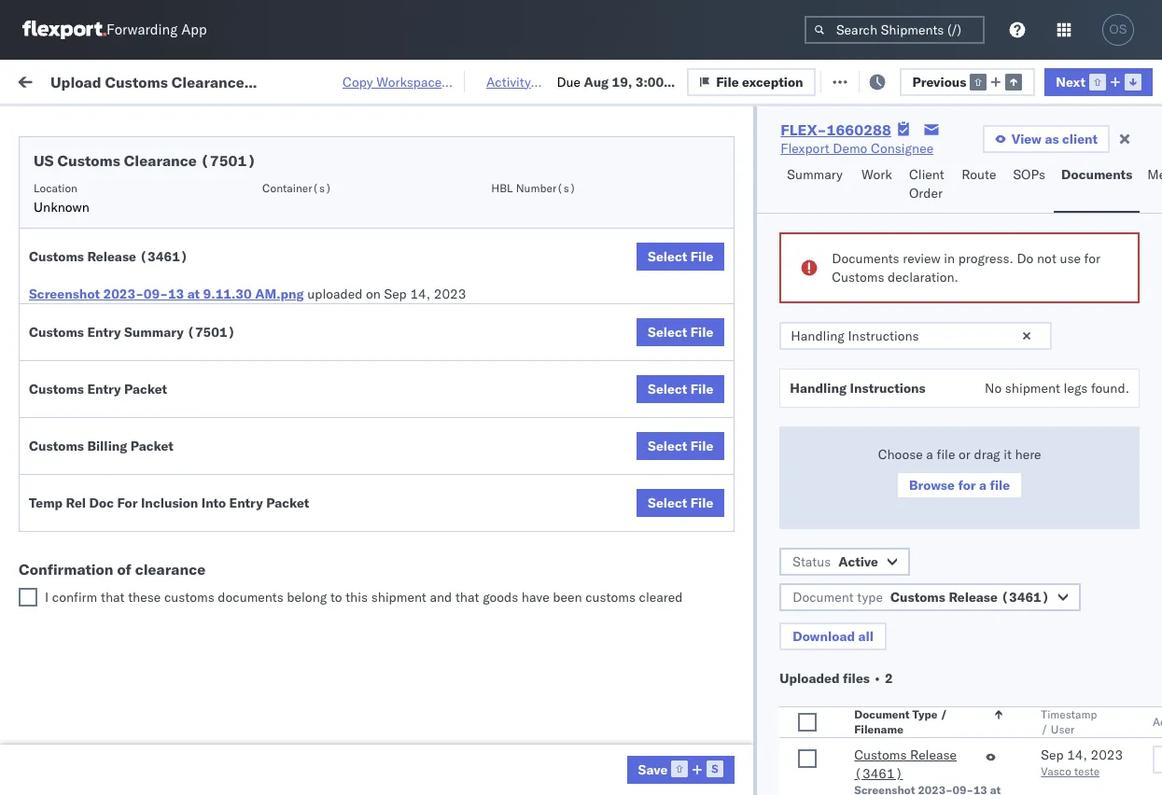 Task type: vqa. For each thing, say whether or not it's contained in the screenshot.
file within the BUTTON
yes



Task type: describe. For each thing, give the bounding box(es) containing it.
filtered by:
[[19, 114, 86, 131]]

8 2:59 from the top
[[301, 722, 329, 738]]

6 schedule pickup from los angeles, ca link from the top
[[43, 710, 265, 748]]

route
[[962, 166, 997, 183]]

choose a file or drag it here
[[879, 447, 1042, 463]]

5 ocean fcl from the top
[[572, 352, 637, 369]]

3 karl from the top
[[975, 763, 999, 780]]

been
[[553, 589, 582, 606]]

0 vertical spatial file
[[937, 447, 956, 463]]

los inside confirm pickup from los angeles, ca
[[169, 506, 189, 523]]

os
[[1110, 22, 1128, 36]]

4 1846748 from the top
[[1072, 352, 1128, 369]]

uploaded
[[308, 286, 363, 303]]

13,
[[412, 598, 433, 615]]

delivery for schedule delivery appointment button corresponding to 2:59 am edt, nov 5, 2022
[[102, 186, 150, 203]]

route button
[[955, 158, 1007, 213]]

3 schedule from the top
[[43, 259, 98, 276]]

3 account from the top
[[911, 763, 960, 780]]

1 horizontal spatial file exception
[[843, 72, 931, 89]]

5 1846748 from the top
[[1072, 393, 1128, 410]]

type
[[858, 589, 884, 606]]

2 schedule from the top
[[43, 218, 98, 235]]

clearance for (7501)
[[124, 151, 197, 170]]

9 ocean fcl from the top
[[572, 516, 637, 533]]

: for status
[[135, 115, 139, 129]]

summary button
[[780, 158, 855, 213]]

filename
[[855, 723, 904, 737]]

205 on track
[[430, 72, 507, 89]]

select for customs entry summary (7501)
[[648, 324, 688, 341]]

2 customs from the left
[[586, 589, 636, 606]]

customs right type
[[891, 589, 946, 606]]

0 vertical spatial flexport
[[781, 140, 830, 157]]

id
[[1025, 152, 1037, 166]]

customs up 'customs billing packet'
[[29, 381, 84, 398]]

vandelay for vandelay
[[693, 722, 747, 738]]

6 fcl from the top
[[613, 393, 637, 410]]

0 vertical spatial flexport demo consignee
[[781, 140, 934, 157]]

1 integration test account - karl lagerfeld from the top
[[815, 639, 1058, 656]]

2 - from the top
[[963, 681, 971, 697]]

1 vertical spatial at
[[187, 286, 200, 303]]

file for customs entry summary (7501)
[[691, 324, 714, 341]]

am for 2:59 am est, dec 14, 2022 schedule delivery appointment link
[[332, 475, 354, 492]]

am for schedule delivery appointment link associated with 2:59 am edt, nov 5, 2022
[[332, 187, 354, 204]]

select file for customs entry packet
[[648, 381, 714, 398]]

documents review in progress. do not use for customs declaration.
[[833, 250, 1101, 286]]

2 flex-1846748 from the top
[[1031, 269, 1128, 286]]

12 ocean fcl from the top
[[572, 763, 637, 780]]

customs up screenshot at the top left
[[29, 248, 84, 265]]

2 account from the top
[[911, 681, 960, 697]]

appointment for 2:59 am est, dec 14, 2022
[[153, 474, 230, 491]]

import
[[159, 72, 201, 89]]

confirm for confirm pickup from los angeles, ca
[[43, 506, 91, 523]]

am inside due aug 19, 3:00 am
[[584, 92, 606, 109]]

inclusion
[[141, 495, 198, 512]]

/ inside 'timestamp / user'
[[1042, 723, 1049, 737]]

this
[[346, 589, 368, 606]]

ca inside confirm pickup from los angeles, ca
[[43, 525, 61, 541]]

1 horizontal spatial exception
[[869, 72, 931, 89]]

4 edt, from the top
[[357, 311, 386, 327]]

temp
[[29, 495, 63, 512]]

3 2:59 am edt, nov 5, 2022 from the top
[[301, 269, 465, 286]]

4 schedule pickup from los angeles, ca from the top
[[43, 424, 252, 459]]

3:00
[[636, 73, 664, 90]]

snoozed : no
[[391, 115, 457, 129]]

upload
[[43, 383, 85, 399]]

temp rel doc for inclusion into entry packet
[[29, 495, 309, 512]]

instructions
[[851, 380, 926, 397]]

4 ca from the top
[[43, 442, 61, 459]]

1 edt, from the top
[[357, 187, 386, 204]]

consignee right type
[[901, 598, 964, 615]]

for inside the browse for a file button
[[959, 477, 977, 494]]

1 vertical spatial flexport demo consignee
[[693, 598, 846, 615]]

1 karl from the top
[[975, 639, 999, 656]]

schedule delivery appointment for 2:59 am edt, nov 5, 2022
[[43, 186, 230, 203]]

status for status active
[[793, 554, 832, 571]]

upload customs clearance documents
[[43, 383, 205, 418]]

customs down filename
[[855, 747, 907, 764]]

1893174
[[1072, 598, 1128, 615]]

west
[[872, 722, 902, 738]]

1 vertical spatial customs release (3461)
[[855, 747, 958, 783]]

5 schedule from the top
[[43, 341, 98, 358]]

4 schedule from the top
[[43, 310, 98, 326]]

select file button for customs entry packet
[[637, 376, 725, 404]]

os button
[[1098, 8, 1141, 51]]

client order button
[[902, 158, 955, 213]]

file inside button
[[991, 477, 1011, 494]]

status for status : ready for work, blocked, in progress
[[102, 115, 135, 129]]

dec for 23,
[[387, 516, 412, 533]]

documents button
[[1055, 158, 1141, 213]]

7 ca from the top
[[43, 730, 61, 747]]

6 schedule pickup from los angeles, ca from the top
[[43, 711, 252, 747]]

0 vertical spatial a
[[927, 447, 934, 463]]

2:59 am est, jan 13, 2023
[[301, 598, 468, 615]]

4 nov from the top
[[389, 311, 414, 327]]

2 schedule delivery appointment button from the top
[[43, 309, 230, 329]]

flex-1662119
[[1031, 722, 1128, 738]]

1 integration from the top
[[815, 639, 879, 656]]

3 schedule pickup from los angeles, ca link from the top
[[43, 340, 265, 378]]

filtered
[[19, 114, 64, 131]]

11 ocean fcl from the top
[[572, 722, 637, 738]]

angeles, inside confirm pickup from los angeles, ca
[[193, 506, 244, 523]]

schedule delivery appointment button for 2:59 am est, dec 14, 2022
[[43, 473, 230, 494]]

and
[[430, 589, 452, 606]]

timestamp / user button
[[1038, 704, 1117, 738]]

∙
[[874, 671, 882, 688]]

next button
[[1046, 68, 1154, 96]]

1 vertical spatial summary
[[124, 324, 184, 341]]

1 vertical spatial on
[[366, 286, 381, 303]]

5 2:59 am edt, nov 5, 2022 from the top
[[301, 352, 465, 369]]

0 vertical spatial customs release (3461)
[[29, 248, 188, 265]]

flex-1660288 link
[[781, 121, 892, 139]]

1 schedule pickup from los angeles, ca from the top
[[43, 218, 252, 254]]

4 resize handle column header from the left
[[661, 145, 684, 796]]

4 2:59 am edt, nov 5, 2022 from the top
[[301, 311, 465, 327]]

2 schedule delivery appointment from the top
[[43, 310, 230, 326]]

5 2:59 from the top
[[301, 352, 329, 369]]

am.png
[[255, 286, 304, 303]]

ab
[[1151, 721, 1163, 738]]

4 5, from the top
[[417, 311, 429, 327]]

est, for 25,
[[357, 722, 385, 738]]

7 ocean fcl from the top
[[572, 434, 637, 451]]

1 lagerfeld from the top
[[1002, 639, 1058, 656]]

status active
[[793, 554, 879, 571]]

screenshot 2023-09-13 at 9.11.30 am.png link
[[29, 285, 304, 304]]

no shipment legs found.
[[985, 380, 1130, 397]]

risk
[[387, 72, 409, 89]]

entry for summary
[[87, 324, 121, 341]]

14, inside sep 14, 2023 vasco teste
[[1068, 747, 1088, 764]]

4 schedule pickup from los angeles, ca button from the top
[[43, 423, 265, 462]]

7 fcl from the top
[[613, 434, 637, 451]]

save button
[[627, 757, 735, 785]]

all
[[859, 629, 874, 645]]

3 schedule pickup from los angeles, ca button from the top
[[43, 340, 265, 380]]

(0)
[[304, 72, 328, 89]]

0 vertical spatial 14,
[[410, 286, 431, 303]]

select file for customs billing packet
[[648, 438, 714, 455]]

0 vertical spatial work
[[204, 72, 237, 89]]

download all
[[793, 629, 874, 645]]

2 schedule pickup from los angeles, ca from the top
[[43, 259, 252, 295]]

import work
[[159, 72, 237, 89]]

1 horizontal spatial work
[[862, 166, 893, 183]]

customs left 'billing'
[[29, 438, 84, 455]]

5 fcl from the top
[[613, 352, 637, 369]]

client name
[[693, 152, 756, 166]]

3 resize handle column header from the left
[[540, 145, 562, 796]]

0 vertical spatial sep
[[384, 286, 407, 303]]

belong
[[287, 589, 327, 606]]

8 ocean fcl from the top
[[572, 475, 637, 492]]

1 2:59 from the top
[[301, 187, 329, 204]]

10 fcl from the top
[[613, 598, 637, 615]]

3 ca from the top
[[43, 360, 61, 377]]

1 vertical spatial flexport
[[693, 598, 742, 615]]

bookings test consignee
[[815, 598, 964, 615]]

2023 inside sep 14, 2023 vasco teste
[[1092, 747, 1124, 764]]

2 1846748 from the top
[[1072, 269, 1128, 286]]

download all button
[[780, 623, 887, 651]]

select file for customs release (3461)
[[648, 248, 714, 265]]

file for customs entry packet
[[691, 381, 714, 398]]

0 horizontal spatial no
[[442, 115, 457, 129]]

3 - from the top
[[963, 763, 971, 780]]

3 integration from the top
[[815, 763, 879, 780]]

select for customs billing packet
[[648, 438, 688, 455]]

handling
[[791, 380, 847, 397]]

by:
[[68, 114, 86, 131]]

entry for packet
[[87, 381, 121, 398]]

4 2:59 from the top
[[301, 311, 329, 327]]

document type / filename button
[[851, 704, 1004, 738]]

flex-1660288
[[781, 121, 892, 139]]

3 flex-1846748 from the top
[[1031, 311, 1128, 327]]

my work
[[19, 68, 102, 94]]

est, for 14,
[[357, 475, 385, 492]]

client for client order
[[910, 166, 945, 183]]

delivery for 2:59 am est, dec 14, 2022 schedule delivery appointment button
[[102, 474, 150, 491]]

12 fcl from the top
[[613, 763, 637, 780]]

delivery for second schedule delivery appointment button from the bottom of the page
[[102, 310, 150, 326]]

2 vertical spatial packet
[[266, 495, 309, 512]]

2 5, from the top
[[417, 228, 429, 245]]

select file button for temp rel doc for inclusion into entry packet
[[637, 489, 725, 518]]

0 vertical spatial at
[[372, 72, 384, 89]]

confirm delivery button
[[43, 555, 142, 576]]

1 horizontal spatial shipment
[[1006, 380, 1061, 397]]

confirm for confirm delivery
[[43, 556, 91, 573]]

2 horizontal spatial (3461)
[[1002, 589, 1050, 606]]

Search Work text field
[[534, 67, 738, 95]]

doc
[[89, 495, 114, 512]]

: for snoozed
[[434, 115, 437, 129]]

do
[[1018, 250, 1034, 267]]

1 account from the top
[[911, 639, 960, 656]]

use
[[1061, 250, 1082, 267]]

uploaded
[[780, 671, 840, 688]]

23,
[[415, 516, 435, 533]]

work button
[[855, 158, 902, 213]]

work,
[[197, 115, 227, 129]]

2 fcl from the top
[[613, 228, 637, 245]]

6 schedule from the top
[[43, 424, 98, 440]]

uploaded files ∙ 2
[[780, 671, 894, 688]]

type
[[913, 708, 938, 722]]

schedule delivery appointment link for 2:59 am est, dec 14, 2022
[[43, 473, 230, 492]]

confirm delivery
[[43, 556, 142, 573]]

progress
[[293, 115, 339, 129]]

3 integration test account - karl lagerfeld from the top
[[815, 763, 1058, 780]]

7 2:59 from the top
[[301, 598, 329, 615]]

5 schedule pickup from los angeles, ca link from the top
[[43, 587, 265, 624]]

Search Shipments (/) text field
[[805, 16, 986, 44]]

container(s)
[[263, 181, 332, 195]]

browse for a file
[[910, 477, 1011, 494]]

save
[[639, 762, 668, 779]]

batch
[[1058, 72, 1094, 89]]

jan for 25,
[[388, 722, 409, 738]]

6 schedule pickup from los angeles, ca button from the top
[[43, 710, 265, 750]]

unknown
[[34, 199, 90, 216]]

documents for documents review in progress. do not use for customs declaration.
[[833, 250, 900, 267]]

3 lagerfeld from the top
[[1002, 763, 1058, 780]]

(7501) for us customs clearance (7501)
[[201, 151, 256, 170]]

or
[[959, 447, 971, 463]]

action
[[1097, 72, 1139, 89]]

8 schedule from the top
[[43, 588, 98, 605]]

1 horizontal spatial demo
[[833, 140, 868, 157]]

19,
[[612, 73, 633, 90]]

client order
[[910, 166, 945, 202]]

screenshot 2023-09-13 at 9.11.30 am.png uploaded on sep 14, 2023
[[29, 286, 467, 303]]

timestamp
[[1042, 708, 1098, 722]]

2
[[886, 671, 894, 688]]

2 integration test account - karl lagerfeld from the top
[[815, 681, 1058, 697]]



Task type: locate. For each thing, give the bounding box(es) containing it.
sep up vasco
[[1042, 747, 1064, 764]]

in
[[945, 250, 956, 267]]

documents for documents
[[1062, 166, 1133, 183]]

1 vandelay from the left
[[693, 722, 747, 738]]

6 ca from the top
[[43, 607, 61, 624]]

:
[[135, 115, 139, 129], [434, 115, 437, 129]]

handling instructions
[[791, 380, 926, 397]]

0 horizontal spatial client
[[693, 152, 723, 166]]

resize handle column header
[[267, 145, 290, 796], [475, 145, 497, 796], [540, 145, 562, 796], [661, 145, 684, 796], [783, 145, 805, 796], [970, 145, 992, 796], [1119, 145, 1142, 796], [1129, 145, 1152, 796]]

vandelay up save button
[[693, 722, 747, 738]]

a right choose
[[927, 447, 934, 463]]

confirmation of clearance
[[19, 560, 206, 579]]

karl up document type / filename button
[[975, 681, 999, 697]]

bosch ocean test
[[693, 187, 800, 204], [815, 187, 921, 204], [693, 228, 800, 245], [815, 228, 921, 245], [693, 269, 800, 286], [815, 269, 921, 286], [693, 311, 800, 327], [815, 311, 921, 327], [693, 352, 800, 369], [815, 352, 921, 369], [693, 393, 800, 410], [815, 393, 921, 410], [693, 434, 800, 451], [815, 434, 921, 451], [693, 475, 800, 492], [815, 475, 921, 492], [693, 516, 800, 533], [815, 516, 921, 533], [693, 557, 800, 574], [815, 557, 921, 574]]

for right use
[[1085, 250, 1101, 267]]

2 jan from the top
[[388, 722, 409, 738]]

1 schedule delivery appointment link from the top
[[43, 185, 230, 204]]

document inside 'document type / filename'
[[855, 708, 910, 722]]

lagerfeld down the flex-1893174
[[1002, 639, 1058, 656]]

2 vertical spatial account
[[911, 763, 960, 780]]

us customs clearance (7501)
[[34, 151, 256, 170]]

user
[[1052, 723, 1075, 737]]

a inside button
[[980, 477, 987, 494]]

(7501) down 9.11.30
[[187, 324, 236, 341]]

0 vertical spatial integration test account - karl lagerfeld
[[815, 639, 1058, 656]]

1 vertical spatial sep
[[1042, 747, 1064, 764]]

billing
[[87, 438, 127, 455]]

9 schedule from the top
[[43, 711, 98, 728]]

2 vertical spatial schedule delivery appointment
[[43, 474, 230, 491]]

1 2:59 am edt, nov 5, 2022 from the top
[[301, 187, 465, 204]]

(7501) for customs entry summary (7501)
[[187, 324, 236, 341]]

est, right the pm
[[356, 516, 384, 533]]

document for document type customs release (3461)
[[793, 589, 854, 606]]

no right snoozed
[[442, 115, 457, 129]]

0 vertical spatial (3461)
[[140, 248, 188, 265]]

ce
[[1151, 269, 1163, 286]]

1 confirm from the top
[[43, 506, 91, 523]]

for left the work,
[[179, 115, 195, 129]]

account up type
[[911, 681, 960, 697]]

account down document type / filename button
[[911, 763, 960, 780]]

1 horizontal spatial for
[[959, 477, 977, 494]]

2 ca from the top
[[43, 278, 61, 295]]

clearance inside the upload customs clearance documents
[[145, 383, 205, 399]]

summary down flex-1660288
[[788, 166, 843, 183]]

1 horizontal spatial no
[[985, 380, 1002, 397]]

1 vertical spatial file
[[991, 477, 1011, 494]]

2130387
[[1072, 763, 1128, 780]]

0 horizontal spatial /
[[941, 708, 948, 722]]

customs right "been"
[[586, 589, 636, 606]]

document up filename
[[855, 708, 910, 722]]

integration up vandelay west at the bottom right
[[815, 681, 879, 697]]

1 vertical spatial (3461)
[[1002, 589, 1050, 606]]

due
[[557, 73, 581, 90]]

schedule delivery appointment link
[[43, 185, 230, 204], [43, 309, 230, 327], [43, 473, 230, 492]]

0 vertical spatial integration
[[815, 639, 879, 656]]

clearance
[[135, 560, 206, 579]]

clearance for documents
[[145, 383, 205, 399]]

1 horizontal spatial (3461)
[[855, 766, 904, 783]]

sops
[[1014, 166, 1046, 183]]

flexport demo consignee link
[[781, 139, 934, 158]]

5 schedule pickup from los angeles, ca button from the top
[[43, 587, 265, 626]]

confirm up confirmation
[[43, 506, 91, 523]]

not
[[1038, 250, 1057, 267]]

schedule delivery appointment link down 2023-
[[43, 309, 230, 327]]

select file button for customs release (3461)
[[637, 243, 725, 271]]

flexport down flex-1660288
[[781, 140, 830, 157]]

7:00
[[301, 516, 329, 533]]

as
[[1046, 131, 1060, 148]]

1 vertical spatial 14,
[[416, 475, 436, 492]]

confirm inside confirm delivery link
[[43, 556, 91, 573]]

0 horizontal spatial demo
[[745, 598, 780, 615]]

forwarding app
[[106, 21, 207, 39]]

: down 205
[[434, 115, 437, 129]]

2 schedule pickup from los angeles, ca button from the top
[[43, 258, 265, 298]]

2 vertical spatial karl
[[975, 763, 999, 780]]

pm
[[332, 516, 353, 533]]

1 flex-1846748 from the top
[[1031, 228, 1128, 245]]

document
[[793, 589, 854, 606], [855, 708, 910, 722]]

1 1846748 from the top
[[1072, 228, 1128, 245]]

shipment left legs
[[1006, 380, 1061, 397]]

2 edt, from the top
[[357, 228, 386, 245]]

1 vertical spatial clearance
[[145, 383, 205, 399]]

document type customs release (3461)
[[793, 589, 1050, 606]]

schedule delivery appointment link for 2:59 am edt, nov 5, 2022
[[43, 185, 230, 204]]

shipment
[[1006, 380, 1061, 397], [371, 589, 427, 606]]

1 horizontal spatial sep
[[1042, 747, 1064, 764]]

2023-
[[103, 286, 144, 303]]

actions
[[1107, 152, 1146, 166]]

1 5, from the top
[[417, 187, 429, 204]]

14,
[[410, 286, 431, 303], [416, 475, 436, 492], [1068, 747, 1088, 764]]

None checkbox
[[19, 589, 37, 607], [799, 750, 818, 769], [19, 589, 37, 607], [799, 750, 818, 769]]

1 vertical spatial a
[[980, 477, 987, 494]]

1 vertical spatial jan
[[388, 722, 409, 738]]

summary down 09-
[[124, 324, 184, 341]]

Handling Instructions text field
[[780, 322, 1053, 350]]

6 ocean fcl from the top
[[572, 393, 637, 410]]

customs down screenshot at the top left
[[29, 324, 84, 341]]

2 integration from the top
[[815, 681, 879, 697]]

0 vertical spatial jan
[[388, 598, 409, 615]]

-
[[963, 639, 971, 656], [963, 681, 971, 697], [963, 763, 971, 780]]

schedule delivery appointment button down 2023-
[[43, 309, 230, 329]]

schedule delivery appointment button down the 'us customs clearance (7501)'
[[43, 185, 230, 206]]

confirm up confirm
[[43, 556, 91, 573]]

select file for customs entry summary (7501)
[[648, 324, 714, 341]]

confirm
[[43, 506, 91, 523], [43, 556, 91, 573]]

3 nov from the top
[[389, 269, 414, 286]]

client inside button
[[693, 152, 723, 166]]

1 horizontal spatial summary
[[788, 166, 843, 183]]

0 vertical spatial confirm
[[43, 506, 91, 523]]

0 horizontal spatial documents
[[43, 401, 111, 418]]

file for temp rel doc for inclusion into entry packet
[[691, 495, 714, 512]]

packet for customs entry packet
[[124, 381, 167, 398]]

2022
[[432, 187, 465, 204], [432, 228, 465, 245], [432, 269, 465, 286], [432, 311, 465, 327], [432, 352, 465, 369], [440, 475, 472, 492], [439, 516, 471, 533]]

1 customs from the left
[[164, 589, 215, 606]]

file exception up name
[[717, 73, 804, 90]]

0 horizontal spatial flexport
[[693, 598, 742, 615]]

client for client name
[[693, 152, 723, 166]]

1 fcl from the top
[[613, 187, 637, 204]]

flexport
[[781, 140, 830, 157], [693, 598, 742, 615]]

am for fifth schedule pickup from los angeles, ca link from the top of the page
[[332, 598, 354, 615]]

None checkbox
[[799, 714, 818, 732]]

3 5, from the top
[[417, 269, 429, 286]]

5 edt, from the top
[[357, 352, 386, 369]]

appointment down 13
[[153, 310, 230, 326]]

2 vertical spatial entry
[[229, 495, 263, 512]]

integration up uploaded files ∙ 2
[[815, 639, 879, 656]]

0 horizontal spatial file exception
[[717, 73, 804, 90]]

(7501) down the status : ready for work, blocked, in progress
[[201, 151, 256, 170]]

entry down 2023-
[[87, 324, 121, 341]]

8 resize handle column header from the left
[[1129, 145, 1152, 796]]

2 horizontal spatial documents
[[1062, 166, 1133, 183]]

customs billing packet
[[29, 438, 174, 455]]

2 vertical spatial -
[[963, 763, 971, 780]]

0 horizontal spatial document
[[793, 589, 854, 606]]

4 select from the top
[[648, 438, 688, 455]]

document type / filename
[[855, 708, 948, 737]]

3 schedule pickup from los angeles, ca from the top
[[43, 341, 252, 377]]

packet for customs billing packet
[[131, 438, 174, 455]]

2 lagerfeld from the top
[[1002, 681, 1058, 697]]

for inside documents review in progress. do not use for customs declaration.
[[1085, 250, 1101, 267]]

1 vertical spatial confirm
[[43, 556, 91, 573]]

2 vertical spatial appointment
[[153, 474, 230, 491]]

9 fcl from the top
[[613, 516, 637, 533]]

1 horizontal spatial status
[[793, 554, 832, 571]]

status
[[102, 115, 135, 129], [793, 554, 832, 571]]

est, right to
[[357, 598, 385, 615]]

2 nov from the top
[[389, 228, 414, 245]]

from inside confirm pickup from los angeles, ca
[[138, 506, 165, 523]]

bookings
[[815, 598, 869, 615]]

file for customs release (3461)
[[691, 248, 714, 265]]

1 resize handle column header from the left
[[267, 145, 290, 796]]

0 horizontal spatial :
[[135, 115, 139, 129]]

documents inside documents review in progress. do not use for customs declaration.
[[833, 250, 900, 267]]

documents left review at the top of the page
[[833, 250, 900, 267]]

2 that from the left
[[456, 589, 480, 606]]

exception up flex-1660288 link
[[743, 73, 804, 90]]

14, up teste on the right bottom
[[1068, 747, 1088, 764]]

schedule pickup from los angeles, ca link
[[43, 217, 265, 255], [43, 258, 265, 296], [43, 340, 265, 378], [43, 423, 265, 460], [43, 587, 265, 624], [43, 710, 265, 748]]

on right uploaded
[[366, 286, 381, 303]]

snoozed
[[391, 115, 434, 129]]

0 horizontal spatial shipment
[[371, 589, 427, 606]]

dec for 14,
[[388, 475, 413, 492]]

0 horizontal spatial customs
[[164, 589, 215, 606]]

5 schedule pickup from los angeles, ca from the top
[[43, 588, 252, 624]]

2 select from the top
[[648, 324, 688, 341]]

2 2:59 from the top
[[301, 228, 329, 245]]

documents inside the upload customs clearance documents
[[43, 401, 111, 418]]

pickup
[[102, 218, 142, 235], [102, 259, 142, 276], [102, 341, 142, 358], [102, 424, 142, 440], [94, 506, 134, 523], [102, 588, 142, 605], [102, 711, 142, 728]]

1 nov from the top
[[389, 187, 414, 204]]

/ inside 'document type / filename'
[[941, 708, 948, 722]]

i
[[45, 589, 49, 606]]

759 at risk
[[344, 72, 409, 89]]

2 vertical spatial (3461)
[[855, 766, 904, 783]]

download
[[793, 629, 856, 645]]

1 select file from the top
[[648, 248, 714, 265]]

/ right type
[[941, 708, 948, 722]]

schedule delivery appointment for 2:59 am est, dec 14, 2022
[[43, 474, 230, 491]]

packet right 'billing'
[[131, 438, 174, 455]]

1 horizontal spatial documents
[[833, 250, 900, 267]]

at right 13
[[187, 286, 200, 303]]

0 horizontal spatial at
[[187, 286, 200, 303]]

schedule delivery appointment down 2023-
[[43, 310, 230, 326]]

consignee button
[[805, 149, 973, 167]]

integration test account - karl lagerfeld down document type customs release (3461)
[[815, 639, 1058, 656]]

work right import
[[204, 72, 237, 89]]

client inside "button"
[[910, 166, 945, 183]]

jan left 25,
[[388, 722, 409, 738]]

view as client
[[1012, 131, 1099, 148]]

2 vertical spatial documents
[[43, 401, 111, 418]]

batch action
[[1058, 72, 1139, 89]]

11 fcl from the top
[[613, 722, 637, 738]]

0 vertical spatial demo
[[833, 140, 868, 157]]

(3461) down filename
[[855, 766, 904, 783]]

customs inside the upload customs clearance documents
[[89, 383, 141, 399]]

1 schedule delivery appointment button from the top
[[43, 185, 230, 206]]

sep inside sep 14, 2023 vasco teste
[[1042, 747, 1064, 764]]

1 horizontal spatial :
[[434, 115, 437, 129]]

vandelay west
[[815, 722, 902, 738]]

3 schedule delivery appointment button from the top
[[43, 473, 230, 494]]

am for 3rd schedule pickup from los angeles, ca link from the top
[[332, 352, 354, 369]]

4 flex-1846748 from the top
[[1031, 352, 1128, 369]]

4 schedule pickup from los angeles, ca link from the top
[[43, 423, 265, 460]]

3 fcl from the top
[[613, 269, 637, 286]]

ready
[[143, 115, 177, 129]]

1 horizontal spatial file
[[991, 477, 1011, 494]]

2 schedule pickup from los angeles, ca link from the top
[[43, 258, 265, 296]]

packet down customs entry summary (7501)
[[124, 381, 167, 398]]

0 vertical spatial document
[[793, 589, 854, 606]]

1 - from the top
[[963, 639, 971, 656]]

1 vertical spatial dec
[[387, 516, 412, 533]]

5 ca from the top
[[43, 525, 61, 541]]

0 vertical spatial schedule delivery appointment button
[[43, 185, 230, 206]]

legs
[[1065, 380, 1089, 397]]

0 vertical spatial lagerfeld
[[1002, 639, 1058, 656]]

select file for temp rel doc for inclusion into entry packet
[[648, 495, 714, 512]]

1 schedule delivery appointment from the top
[[43, 186, 230, 203]]

on right 205
[[458, 72, 473, 89]]

my
[[19, 68, 48, 94]]

demo down 1660288
[[833, 140, 868, 157]]

0 vertical spatial documents
[[1062, 166, 1133, 183]]

hbl
[[492, 181, 513, 195]]

0 vertical spatial summary
[[788, 166, 843, 183]]

am
[[584, 92, 606, 109], [332, 187, 354, 204], [332, 228, 354, 245], [332, 269, 354, 286], [332, 311, 354, 327], [332, 352, 354, 369], [332, 475, 354, 492], [332, 598, 354, 615], [332, 722, 354, 738]]

0 vertical spatial karl
[[975, 639, 999, 656]]

- up document type / filename button
[[963, 681, 971, 697]]

entry right into
[[229, 495, 263, 512]]

aug
[[584, 73, 609, 90]]

clearance down customs entry summary (7501)
[[145, 383, 205, 399]]

consignee inside button
[[815, 152, 868, 166]]

3 edt, from the top
[[357, 269, 386, 286]]

1 schedule pickup from los angeles, ca link from the top
[[43, 217, 265, 255]]

account down document type customs release (3461)
[[911, 639, 960, 656]]

us
[[34, 151, 54, 170]]

karl
[[975, 639, 999, 656], [975, 681, 999, 697], [975, 763, 999, 780]]

select
[[648, 248, 688, 265], [648, 324, 688, 341], [648, 381, 688, 398], [648, 438, 688, 455], [648, 495, 688, 512]]

7 resize handle column header from the left
[[1119, 145, 1142, 796]]

am for 1st schedule pickup from los angeles, ca link from the bottom
[[332, 722, 354, 738]]

2 ocean fcl from the top
[[572, 228, 637, 245]]

confirm
[[52, 589, 97, 606]]

delivery
[[102, 186, 150, 203], [102, 310, 150, 326], [102, 474, 150, 491], [94, 556, 142, 573]]

1 horizontal spatial a
[[980, 477, 987, 494]]

summary inside button
[[788, 166, 843, 183]]

1 vertical spatial lagerfeld
[[1002, 681, 1058, 697]]

1 vertical spatial account
[[911, 681, 960, 697]]

drag
[[975, 447, 1001, 463]]

status left active
[[793, 554, 832, 571]]

2 schedule delivery appointment link from the top
[[43, 309, 230, 327]]

confirm delivery link
[[43, 555, 142, 574]]

have
[[522, 589, 550, 606]]

2 vertical spatial for
[[959, 477, 977, 494]]

dec left 23,
[[387, 516, 412, 533]]

1 vertical spatial -
[[963, 681, 971, 697]]

ca
[[43, 237, 61, 254], [43, 278, 61, 295], [43, 360, 61, 377], [43, 442, 61, 459], [43, 525, 61, 541], [43, 607, 61, 624], [43, 730, 61, 747]]

1 schedule pickup from los angeles, ca button from the top
[[43, 217, 265, 256]]

1 vertical spatial schedule delivery appointment link
[[43, 309, 230, 327]]

customs right upload
[[89, 383, 141, 399]]

customs down the clearance
[[164, 589, 215, 606]]

document for document type / filename
[[855, 708, 910, 722]]

est, for 13,
[[357, 598, 385, 615]]

appointment down the 'us customs clearance (7501)'
[[153, 186, 230, 203]]

0 horizontal spatial a
[[927, 447, 934, 463]]

exception down search shipments (/) text box
[[869, 72, 931, 89]]

0 horizontal spatial status
[[102, 115, 135, 129]]

documents inside button
[[1062, 166, 1133, 183]]

select for customs release (3461)
[[648, 248, 688, 265]]

6 resize handle column header from the left
[[970, 145, 992, 796]]

0 vertical spatial on
[[458, 72, 473, 89]]

0 vertical spatial for
[[179, 115, 195, 129]]

file left or
[[937, 447, 956, 463]]

0 vertical spatial schedule delivery appointment link
[[43, 185, 230, 204]]

flexport. image
[[22, 21, 106, 39]]

confirmation
[[19, 560, 113, 579]]

2 karl from the top
[[975, 681, 999, 697]]

customs release (3461)
[[29, 248, 188, 265], [855, 747, 958, 783]]

integration down vandelay west at the bottom right
[[815, 763, 879, 780]]

13
[[168, 286, 184, 303]]

cleared
[[639, 589, 683, 606]]

flex-1889466
[[1031, 516, 1128, 533]]

0 vertical spatial -
[[963, 639, 971, 656]]

est, for 23,
[[356, 516, 384, 533]]

am for sixth schedule pickup from los angeles, ca link from the bottom
[[332, 228, 354, 245]]

4 select file button from the top
[[637, 433, 725, 461]]

4 fcl from the top
[[613, 311, 637, 327]]

documents down client
[[1062, 166, 1133, 183]]

here
[[1016, 447, 1042, 463]]

release inside the customs release (3461) link
[[911, 747, 958, 764]]

status left ready
[[102, 115, 135, 129]]

me button
[[1141, 158, 1163, 213]]

0 horizontal spatial vandelay
[[693, 722, 747, 738]]

confirm pickup from los angeles, ca button
[[43, 505, 265, 544]]

2 vertical spatial schedule delivery appointment link
[[43, 473, 230, 492]]

est,
[[357, 475, 385, 492], [356, 516, 384, 533], [357, 598, 385, 615], [357, 722, 385, 738]]

customs release (3461) up 2023-
[[29, 248, 188, 265]]

location unknown
[[34, 181, 90, 216]]

1 ca from the top
[[43, 237, 61, 254]]

karl left vasco
[[975, 763, 999, 780]]

1 vertical spatial no
[[985, 380, 1002, 397]]

customs down by:
[[57, 151, 120, 170]]

flexport right cleared
[[693, 598, 742, 615]]

consignee down flex-1660288 link
[[815, 152, 868, 166]]

delivery inside button
[[94, 556, 142, 573]]

1 vertical spatial /
[[1042, 723, 1049, 737]]

for
[[117, 495, 138, 512]]

3 appointment from the top
[[153, 474, 230, 491]]

1 horizontal spatial /
[[1042, 723, 1049, 737]]

1 vertical spatial shipment
[[371, 589, 427, 606]]

flexport demo consignee up download
[[693, 598, 846, 615]]

due aug 19, 3:00 am
[[557, 73, 664, 109]]

1 vertical spatial integration test account - karl lagerfeld
[[815, 681, 1058, 697]]

it
[[1004, 447, 1012, 463]]

that right "and"
[[456, 589, 480, 606]]

1889466
[[1072, 516, 1128, 533]]

est, up 7:00 pm est, dec 23, 2022
[[357, 475, 385, 492]]

at
[[372, 72, 384, 89], [187, 286, 200, 303]]

file exception down search shipments (/) text box
[[843, 72, 931, 89]]

1 vertical spatial release
[[949, 589, 999, 606]]

i confirm that these customs documents belong to this shipment and that goods have been customs cleared
[[45, 589, 683, 606]]

at left risk
[[372, 72, 384, 89]]

packet up 7:00
[[266, 495, 309, 512]]

1 horizontal spatial flexport
[[781, 140, 830, 157]]

a down drag
[[980, 477, 987, 494]]

2 horizontal spatial for
[[1085, 250, 1101, 267]]

(3461) left 1893174
[[1002, 589, 1050, 606]]

for down or
[[959, 477, 977, 494]]

appointment up inclusion
[[153, 474, 230, 491]]

1 schedule from the top
[[43, 186, 98, 203]]

sep right uploaded
[[384, 286, 407, 303]]

schedule delivery appointment link up for
[[43, 473, 230, 492]]

3 1846748 from the top
[[1072, 311, 1128, 327]]

vandelay for vandelay west
[[815, 722, 869, 738]]

vandelay left 'west'
[[815, 722, 869, 738]]

/ left the "user"
[[1042, 723, 1049, 737]]

shipment left "and"
[[371, 589, 427, 606]]

0 horizontal spatial customs release (3461)
[[29, 248, 188, 265]]

schedule delivery appointment button for 2:59 am edt, nov 5, 2022
[[43, 185, 230, 206]]

0 vertical spatial release
[[87, 248, 136, 265]]

select file button for customs billing packet
[[637, 433, 725, 461]]

ocean
[[572, 187, 610, 204], [733, 187, 772, 204], [855, 187, 893, 204], [572, 228, 610, 245], [733, 228, 772, 245], [855, 228, 893, 245], [572, 269, 610, 286], [733, 269, 772, 286], [855, 269, 893, 286], [572, 311, 610, 327], [733, 311, 772, 327], [855, 311, 893, 327], [572, 352, 610, 369], [733, 352, 772, 369], [855, 352, 893, 369], [572, 393, 610, 410], [733, 393, 772, 410], [855, 393, 893, 410], [572, 434, 610, 451], [733, 434, 772, 451], [855, 434, 893, 451], [572, 475, 610, 492], [733, 475, 772, 492], [855, 475, 893, 492], [572, 516, 610, 533], [733, 516, 772, 533], [855, 516, 893, 533], [733, 557, 772, 574], [855, 557, 893, 574], [572, 598, 610, 615], [572, 722, 610, 738], [572, 763, 610, 780]]

jan for 13,
[[388, 598, 409, 615]]

entry right upload
[[87, 381, 121, 398]]

select file button for customs entry summary (7501)
[[637, 319, 725, 347]]

3 select file from the top
[[648, 381, 714, 398]]

appointment for 2:59 am edt, nov 5, 2022
[[153, 186, 230, 203]]

3 ocean fcl from the top
[[572, 269, 637, 286]]

file for customs billing packet
[[691, 438, 714, 455]]

5 resize handle column header from the left
[[783, 145, 805, 796]]

8 fcl from the top
[[613, 475, 637, 492]]

consignee up the client order
[[872, 140, 934, 157]]

integration test account - karl lagerfeld up type
[[815, 681, 1058, 697]]

4 ocean fcl from the top
[[572, 311, 637, 327]]

browse
[[910, 477, 956, 494]]

pickup inside confirm pickup from los angeles, ca
[[94, 506, 134, 523]]

1 vertical spatial (7501)
[[187, 324, 236, 341]]

(3461) up screenshot 2023-09-13 at 9.11.30 am.png "link" on the top of the page
[[140, 248, 188, 265]]

1 vertical spatial schedule delivery appointment button
[[43, 309, 230, 329]]

14, up 23,
[[416, 475, 436, 492]]

5 nov from the top
[[389, 352, 414, 369]]

document down the status active
[[793, 589, 854, 606]]

1 horizontal spatial document
[[855, 708, 910, 722]]

3 schedule delivery appointment from the top
[[43, 474, 230, 491]]

gv
[[1151, 762, 1163, 779]]

2 vertical spatial lagerfeld
[[1002, 763, 1058, 780]]

1 vertical spatial demo
[[745, 598, 780, 615]]

on
[[458, 72, 473, 89], [366, 286, 381, 303]]

2 appointment from the top
[[153, 310, 230, 326]]

select for temp rel doc for inclusion into entry packet
[[648, 495, 688, 512]]

0 horizontal spatial sep
[[384, 286, 407, 303]]

3 schedule delivery appointment link from the top
[[43, 473, 230, 492]]

delivery for confirm delivery button
[[94, 556, 142, 573]]

1 vertical spatial schedule delivery appointment
[[43, 310, 230, 326]]

2 2:59 am edt, nov 5, 2022 from the top
[[301, 228, 465, 245]]

schedule delivery appointment up for
[[43, 474, 230, 491]]

- down document type customs release (3461)
[[963, 639, 971, 656]]

2 vertical spatial integration
[[815, 763, 879, 780]]

0 horizontal spatial for
[[179, 115, 195, 129]]

karl down document type customs release (3461)
[[975, 639, 999, 656]]

that
[[101, 589, 125, 606], [456, 589, 480, 606]]

select for customs entry packet
[[648, 381, 688, 398]]

4 select file from the top
[[648, 438, 714, 455]]

confirm inside confirm pickup from los angeles, ca
[[43, 506, 91, 523]]

1 vertical spatial work
[[862, 166, 893, 183]]

schedule delivery appointment link down the 'us customs clearance (7501)'
[[43, 185, 230, 204]]

rel
[[66, 495, 86, 512]]

consignee up download
[[783, 598, 846, 615]]

customs inside documents review in progress. do not use for customs declaration.
[[833, 269, 885, 286]]

no up drag
[[985, 380, 1002, 397]]

3 select from the top
[[648, 381, 688, 398]]

am for 5th schedule pickup from los angeles, ca link from the bottom
[[332, 269, 354, 286]]

0 vertical spatial shipment
[[1006, 380, 1061, 397]]

customs entry packet
[[29, 381, 167, 398]]

: left ready
[[135, 115, 139, 129]]

0 horizontal spatial (3461)
[[140, 248, 188, 265]]

- down document type / filename button
[[963, 763, 971, 780]]

0 horizontal spatial exception
[[743, 73, 804, 90]]

customs entry summary (7501)
[[29, 324, 236, 341]]



